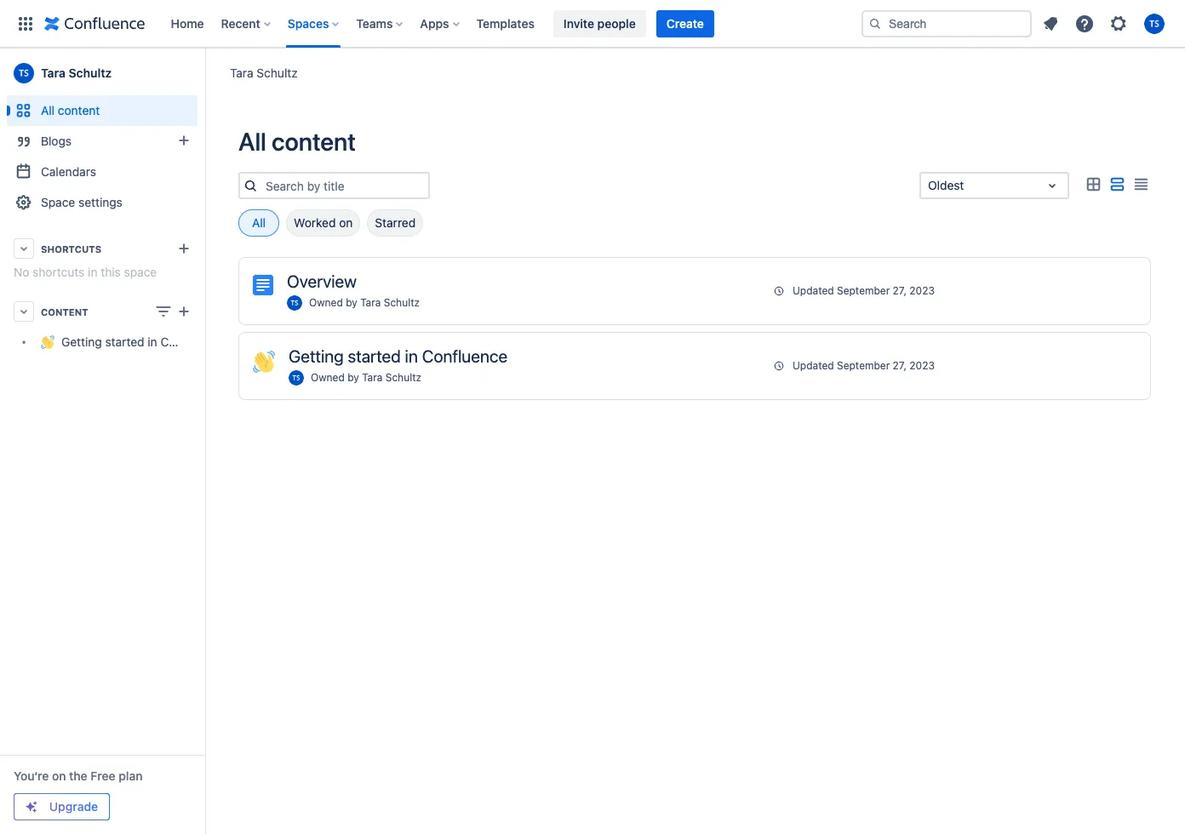 Task type: describe. For each thing, give the bounding box(es) containing it.
space settings
[[41, 195, 123, 210]]

appswitcher icon image
[[15, 13, 36, 34]]

blogs
[[41, 134, 72, 148]]

on for worked
[[339, 216, 353, 230]]

1 horizontal spatial in
[[148, 335, 157, 350]]

1 horizontal spatial started
[[348, 347, 401, 366]]

getting inside space element
[[61, 335, 102, 350]]

shortcuts button
[[7, 233, 198, 264]]

create a blog image
[[174, 130, 194, 151]]

owned for overview
[[309, 297, 343, 310]]

change view image
[[153, 302, 174, 322]]

upgrade
[[49, 800, 98, 814]]

calendars link
[[7, 157, 198, 187]]

upgrade button
[[14, 795, 109, 820]]

confluence inside space element
[[161, 335, 223, 350]]

settings
[[78, 195, 123, 210]]

tara schultz inside tara schultz link
[[41, 66, 112, 80]]

search image
[[869, 17, 883, 30]]

1 horizontal spatial tara schultz
[[230, 65, 298, 80]]

0 horizontal spatial in
[[88, 265, 98, 279]]

no shortcuts in this space
[[14, 265, 157, 279]]

you're on the free plan
[[14, 769, 143, 784]]

getting started in confluence inside space element
[[61, 335, 223, 350]]

notification icon image
[[1041, 13, 1061, 34]]

2023 for overview
[[910, 285, 935, 297]]

tara inside tara schultz link
[[41, 66, 66, 80]]

2023 for getting started in confluence
[[910, 359, 935, 372]]

banner containing home
[[0, 0, 1186, 48]]

owned by tara schultz for overview
[[309, 297, 420, 310]]

premium image
[[25, 801, 38, 814]]

Search by title field
[[261, 174, 428, 198]]

by for overview
[[346, 297, 358, 310]]

calendars
[[41, 164, 96, 179]]

people
[[598, 16, 636, 30]]

updated september 27, 2023 for overview
[[793, 285, 935, 297]]

plan
[[119, 769, 143, 784]]

starred button
[[367, 210, 424, 237]]

invite people
[[564, 16, 636, 30]]

owned for getting started in confluence
[[311, 372, 345, 385]]

27, for getting started in confluence
[[893, 359, 907, 372]]

1 horizontal spatial confluence
[[422, 347, 508, 366]]

1 horizontal spatial getting
[[289, 347, 344, 366]]

september for getting started in confluence
[[837, 359, 890, 372]]

recent button
[[216, 10, 278, 37]]

invite people button
[[554, 10, 646, 37]]

compact list image
[[1131, 174, 1152, 195]]

no
[[14, 265, 29, 279]]

blogs link
[[7, 126, 198, 157]]

cards image
[[1084, 174, 1104, 195]]

all inside all button
[[252, 216, 266, 230]]

getting started in confluence link
[[7, 327, 223, 358]]

free
[[91, 769, 116, 784]]

your profile and preferences image
[[1145, 13, 1165, 34]]

you're
[[14, 769, 49, 784]]

spaces
[[288, 16, 329, 30]]

by for getting started in confluence
[[348, 372, 359, 385]]

1 horizontal spatial getting started in confluence
[[289, 347, 508, 366]]

apps
[[420, 16, 449, 30]]



Task type: vqa. For each thing, say whether or not it's contained in the screenshot.
premium image
yes



Task type: locate. For each thing, give the bounding box(es) containing it.
content inside space element
[[58, 103, 100, 118]]

0 horizontal spatial getting
[[61, 335, 102, 350]]

all
[[41, 103, 55, 118], [239, 127, 267, 156], [252, 216, 266, 230]]

1 updated september 27, 2023 from the top
[[793, 285, 935, 297]]

1 vertical spatial september
[[837, 359, 890, 372]]

list image
[[1107, 174, 1128, 195]]

1 vertical spatial profile picture image
[[289, 371, 304, 386]]

page image
[[253, 275, 273, 296]]

1 vertical spatial updated
[[793, 359, 835, 372]]

2 2023 from the top
[[910, 359, 935, 372]]

updated for overview
[[793, 285, 835, 297]]

global element
[[10, 0, 859, 47]]

0 vertical spatial on
[[339, 216, 353, 230]]

help icon image
[[1075, 13, 1096, 34]]

confluence image
[[44, 13, 145, 34], [44, 13, 145, 34]]

on inside button
[[339, 216, 353, 230]]

0 vertical spatial 27,
[[893, 285, 907, 297]]

starred
[[375, 216, 416, 230]]

1 vertical spatial updated september 27, 2023
[[793, 359, 935, 372]]

create a page image
[[174, 302, 194, 322]]

1 updated from the top
[[793, 285, 835, 297]]

started
[[105, 335, 144, 350], [348, 347, 401, 366]]

schultz
[[257, 65, 298, 80], [69, 66, 112, 80], [384, 297, 420, 310], [386, 372, 422, 385]]

getting down overview
[[289, 347, 344, 366]]

collapse sidebar image
[[186, 56, 223, 90]]

all button
[[239, 210, 279, 237]]

1 vertical spatial on
[[52, 769, 66, 784]]

started inside space element
[[105, 335, 144, 350]]

all content inside space element
[[41, 103, 100, 118]]

all content
[[41, 103, 100, 118], [239, 127, 356, 156]]

0 vertical spatial owned by tara schultz
[[309, 297, 420, 310]]

banner
[[0, 0, 1186, 48]]

add shortcut image
[[174, 239, 194, 259]]

spaces button
[[283, 10, 346, 37]]

1 horizontal spatial content
[[272, 127, 356, 156]]

apps button
[[415, 10, 466, 37]]

profile picture image for overview
[[287, 296, 302, 311]]

on for you're
[[52, 769, 66, 784]]

tara schultz link inside space element
[[7, 56, 198, 90]]

0 horizontal spatial confluence
[[161, 335, 223, 350]]

templates link
[[472, 10, 540, 37]]

0 vertical spatial updated september 27, 2023
[[793, 285, 935, 297]]

content up search by title field at left top
[[272, 127, 356, 156]]

1 vertical spatial owned by tara schultz
[[311, 372, 422, 385]]

0 vertical spatial updated
[[793, 285, 835, 297]]

0 vertical spatial by
[[346, 297, 358, 310]]

space settings link
[[7, 187, 198, 218]]

owned
[[309, 297, 343, 310], [311, 372, 345, 385]]

0 vertical spatial 2023
[[910, 285, 935, 297]]

27,
[[893, 285, 907, 297], [893, 359, 907, 372]]

1 vertical spatial 2023
[[910, 359, 935, 372]]

overview
[[287, 272, 357, 291]]

on
[[339, 216, 353, 230], [52, 769, 66, 784]]

settings icon image
[[1109, 13, 1130, 34]]

all content up blogs
[[41, 103, 100, 118]]

27, for overview
[[893, 285, 907, 297]]

profile picture image for getting started in confluence
[[289, 371, 304, 386]]

2 vertical spatial all
[[252, 216, 266, 230]]

space
[[124, 265, 157, 279]]

content button
[[7, 296, 198, 327]]

updated september 27, 2023
[[793, 285, 935, 297], [793, 359, 935, 372]]

recent
[[221, 16, 261, 30]]

1 vertical spatial by
[[348, 372, 359, 385]]

1 vertical spatial content
[[272, 127, 356, 156]]

on left the
[[52, 769, 66, 784]]

september
[[837, 285, 890, 297], [837, 359, 890, 372]]

space
[[41, 195, 75, 210]]

owned by tara schultz
[[309, 297, 420, 310], [311, 372, 422, 385]]

0 vertical spatial owned
[[309, 297, 343, 310]]

owned by tara schultz for getting started in confluence
[[311, 372, 422, 385]]

0 vertical spatial all content
[[41, 103, 100, 118]]

shortcuts
[[32, 265, 85, 279]]

teams
[[356, 16, 393, 30]]

this
[[101, 265, 121, 279]]

1 horizontal spatial all content
[[239, 127, 356, 156]]

all content link
[[7, 95, 198, 126]]

all left worked
[[252, 216, 266, 230]]

worked on
[[294, 216, 353, 230]]

0 horizontal spatial on
[[52, 769, 66, 784]]

the
[[69, 769, 87, 784]]

0 horizontal spatial started
[[105, 335, 144, 350]]

content up blogs
[[58, 103, 100, 118]]

tara schultz down recent "popup button"
[[230, 65, 298, 80]]

by
[[346, 297, 358, 310], [348, 372, 359, 385]]

2 september from the top
[[837, 359, 890, 372]]

space element
[[0, 48, 223, 835]]

updated
[[793, 285, 835, 297], [793, 359, 835, 372]]

2 updated september 27, 2023 from the top
[[793, 359, 935, 372]]

create
[[667, 16, 704, 30]]

all content up search by title field at left top
[[239, 127, 356, 156]]

open image
[[1043, 175, 1063, 196]]

1 september from the top
[[837, 285, 890, 297]]

worked
[[294, 216, 336, 230]]

content
[[58, 103, 100, 118], [272, 127, 356, 156]]

home
[[171, 16, 204, 30]]

all right create a blog image on the left top of the page
[[239, 127, 267, 156]]

2 horizontal spatial in
[[405, 347, 418, 366]]

0 horizontal spatial content
[[58, 103, 100, 118]]

teams button
[[351, 10, 410, 37]]

on inside space element
[[52, 769, 66, 784]]

profile picture image
[[287, 296, 302, 311], [289, 371, 304, 386]]

1 vertical spatial all content
[[239, 127, 356, 156]]

tara schultz
[[230, 65, 298, 80], [41, 66, 112, 80]]

1 27, from the top
[[893, 285, 907, 297]]

worked on button
[[286, 210, 361, 237]]

templates
[[477, 16, 535, 30]]

getting
[[61, 335, 102, 350], [289, 347, 344, 366]]

in
[[88, 265, 98, 279], [148, 335, 157, 350], [405, 347, 418, 366]]

0 vertical spatial profile picture image
[[287, 296, 302, 311]]

content
[[41, 306, 88, 317]]

home link
[[166, 10, 209, 37]]

1 vertical spatial owned
[[311, 372, 345, 385]]

Search field
[[862, 10, 1032, 37]]

2 27, from the top
[[893, 359, 907, 372]]

2023
[[910, 285, 935, 297], [910, 359, 935, 372]]

create link
[[657, 10, 715, 37]]

oldest
[[929, 178, 965, 193]]

2 updated from the top
[[793, 359, 835, 372]]

tara
[[230, 65, 254, 80], [41, 66, 66, 80], [361, 297, 381, 310], [362, 372, 383, 385]]

confluence
[[161, 335, 223, 350], [422, 347, 508, 366]]

september for overview
[[837, 285, 890, 297]]

all up blogs
[[41, 103, 55, 118]]

invite
[[564, 16, 595, 30]]

schultz inside tara schultz link
[[69, 66, 112, 80]]

tara schultz link
[[7, 56, 198, 90], [230, 64, 298, 81], [361, 297, 420, 310], [362, 372, 422, 385]]

updated for getting started in confluence
[[793, 359, 835, 372]]

0 horizontal spatial all content
[[41, 103, 100, 118]]

0 horizontal spatial tara schultz
[[41, 66, 112, 80]]

:wave: image
[[253, 351, 275, 373], [253, 351, 275, 373]]

1 horizontal spatial on
[[339, 216, 353, 230]]

0 vertical spatial content
[[58, 103, 100, 118]]

shortcuts
[[41, 243, 101, 254]]

updated september 27, 2023 for getting started in confluence
[[793, 359, 935, 372]]

0 vertical spatial september
[[837, 285, 890, 297]]

all inside all content link
[[41, 103, 55, 118]]

getting started in confluence
[[61, 335, 223, 350], [289, 347, 508, 366]]

getting down content on the top of the page
[[61, 335, 102, 350]]

0 horizontal spatial getting started in confluence
[[61, 335, 223, 350]]

1 vertical spatial all
[[239, 127, 267, 156]]

1 vertical spatial 27,
[[893, 359, 907, 372]]

tara schultz up all content link
[[41, 66, 112, 80]]

1 2023 from the top
[[910, 285, 935, 297]]

0 vertical spatial all
[[41, 103, 55, 118]]

on right worked
[[339, 216, 353, 230]]



